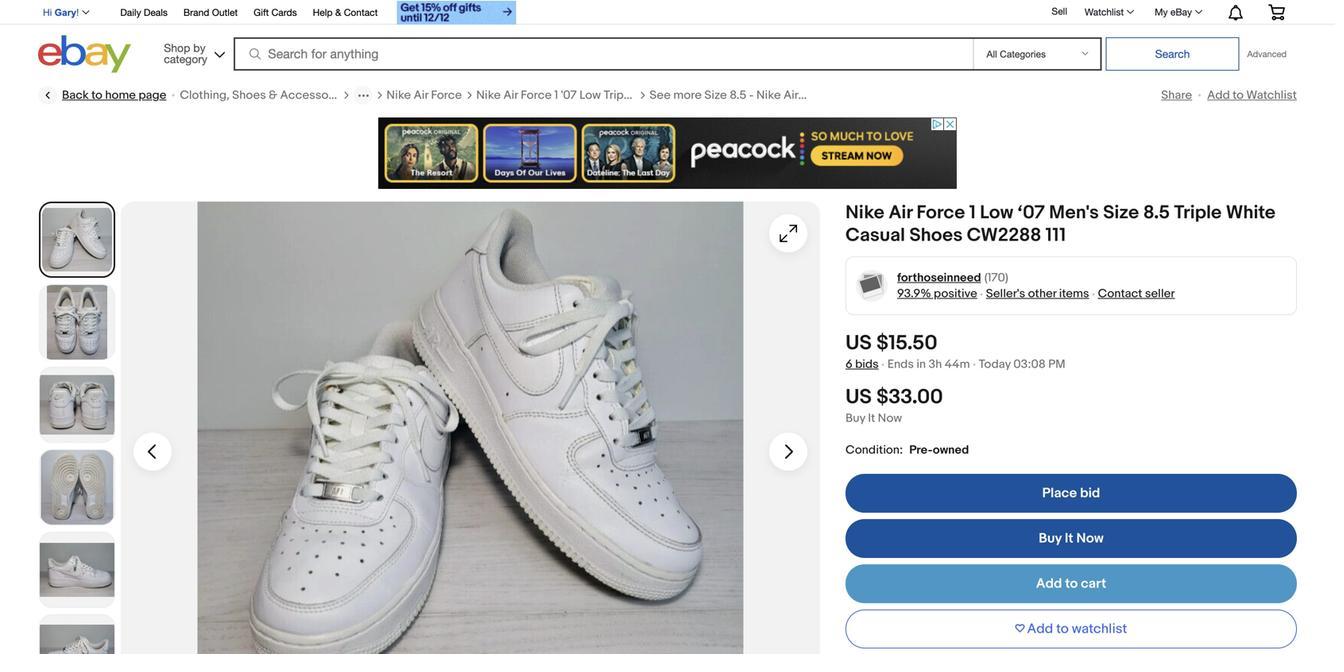 Task type: describe. For each thing, give the bounding box(es) containing it.
nike for nike air force
[[387, 88, 411, 103]]

sell
[[1052, 6, 1068, 17]]

1 horizontal spatial triple
[[884, 88, 914, 103]]

place bid button
[[846, 475, 1297, 513]]

accessories
[[280, 88, 349, 103]]

nike air force
[[387, 88, 462, 103]]

picture 4 of 7 image
[[40, 451, 114, 525]]

force for nike air force 1 low '07 men's size 8.5 triple white casual shoes cw2288 111
[[917, 202, 965, 225]]

in
[[917, 358, 926, 372]]

owned
[[933, 443, 969, 458]]

my ebay
[[1155, 6, 1192, 17]]

1 vertical spatial &
[[269, 88, 277, 103]]

gift cards link
[[254, 4, 297, 22]]

whi...
[[916, 88, 946, 103]]

93.9% positive
[[897, 287, 977, 301]]

force for nike air force 1 '07 low triple white
[[521, 88, 552, 103]]

$33.00
[[877, 385, 943, 410]]

to for cart
[[1065, 576, 1078, 593]]

111
[[1046, 225, 1066, 247]]

air inside see more size 8.5 - nike air force 1 '07 low triple whi... link
[[784, 88, 798, 103]]

by
[[193, 41, 206, 54]]

us for us $33.00 buy it now
[[846, 385, 872, 410]]

nike air force link
[[387, 87, 462, 103]]

picture 5 of 7 image
[[40, 533, 114, 608]]

clothing,
[[180, 88, 230, 103]]

add to cart
[[1036, 576, 1107, 593]]

advanced link
[[1240, 38, 1295, 70]]

pre-
[[910, 443, 933, 458]]

casual
[[846, 225, 905, 247]]

cards
[[272, 7, 297, 18]]

items
[[1059, 287, 1089, 301]]

93.9% positive link
[[897, 287, 977, 301]]

& inside account navigation
[[335, 7, 341, 18]]

deals
[[144, 7, 168, 18]]

Search for anything text field
[[236, 39, 970, 69]]

1 for nike air force 1 '07 low triple white
[[555, 88, 558, 103]]

today
[[979, 358, 1011, 372]]

picture 1 of 7 image
[[41, 203, 114, 277]]

0 horizontal spatial triple
[[604, 88, 634, 103]]

contact seller
[[1098, 287, 1175, 301]]

nike air force 1 low '07 men's size 8.5 triple white casual shoes cw2288 111
[[846, 202, 1276, 247]]

$15.50
[[877, 331, 938, 356]]

size inside see more size 8.5 - nike air force 1 '07 low triple whi... link
[[705, 88, 727, 103]]

forthoseinneed link
[[897, 270, 981, 286]]

advanced
[[1248, 49, 1287, 59]]

place
[[1043, 486, 1077, 502]]

help & contact
[[313, 7, 378, 18]]

back
[[62, 88, 89, 103]]

watchlist link
[[1076, 2, 1142, 21]]

to for home
[[91, 88, 102, 103]]

add to watchlist link
[[1208, 88, 1297, 103]]

ends in 3h 44m
[[888, 358, 970, 372]]

hi gary !
[[43, 7, 79, 18]]

see
[[650, 88, 671, 103]]

account navigation
[[34, 0, 1297, 27]]

1 for nike air force 1 low '07 men's size 8.5 triple white casual shoes cw2288 111
[[969, 202, 976, 225]]

0 vertical spatial shoes
[[232, 88, 266, 103]]

1 vertical spatial it
[[1065, 531, 1074, 548]]

get an extra 15% off image
[[397, 1, 516, 25]]

it inside the us $33.00 buy it now
[[868, 412, 875, 426]]

air for nike air force
[[414, 88, 428, 103]]

my
[[1155, 6, 1168, 17]]

add to watchlist
[[1208, 88, 1297, 103]]

condition: pre-owned
[[846, 443, 969, 458]]

1 horizontal spatial low
[[860, 88, 881, 103]]

force for nike air force
[[431, 88, 462, 103]]

white inside nike air force 1 low '07 men's size 8.5 triple white casual shoes cw2288 111
[[1226, 202, 1276, 225]]

men's
[[1049, 202, 1099, 225]]

help & contact link
[[313, 4, 378, 22]]

share button
[[1162, 88, 1192, 103]]

buy inside buy it now link
[[1039, 531, 1062, 548]]

1 vertical spatial watchlist
[[1247, 88, 1297, 103]]

daily deals link
[[120, 4, 168, 22]]

gift
[[254, 7, 269, 18]]

outlet
[[212, 7, 238, 18]]

add for add to watchlist
[[1027, 622, 1053, 638]]

clothing, shoes & accessories link
[[180, 87, 349, 103]]

pm
[[1049, 358, 1066, 372]]

condition:
[[846, 443, 903, 458]]

1 vertical spatial now
[[1077, 531, 1104, 548]]

more
[[674, 88, 702, 103]]

1 '07 from the left
[[561, 88, 577, 103]]

today 03:08 pm
[[979, 358, 1066, 372]]

help
[[313, 7, 333, 18]]

daily
[[120, 7, 141, 18]]

shop by category button
[[157, 35, 228, 70]]

brand
[[184, 7, 209, 18]]

ebay
[[1171, 6, 1192, 17]]

bids
[[855, 358, 879, 372]]

picture 6 of 7 image
[[40, 616, 114, 655]]

picture 2 of 7 image
[[40, 285, 114, 360]]



Task type: locate. For each thing, give the bounding box(es) containing it.
home
[[105, 88, 136, 103]]

low down 'search for anything' text box
[[580, 88, 601, 103]]

forthoseinneed
[[897, 271, 981, 285]]

add
[[1208, 88, 1230, 103], [1036, 576, 1062, 593], [1027, 622, 1053, 638]]

other
[[1028, 287, 1057, 301]]

1 inside nike air force 1 low '07 men's size 8.5 triple white casual shoes cw2288 111
[[969, 202, 976, 225]]

nike
[[387, 88, 411, 103], [476, 88, 501, 103], [757, 88, 781, 103], [846, 202, 885, 225]]

air inside nike air force 1 '07 low triple white link
[[504, 88, 518, 103]]

2 us from the top
[[846, 385, 872, 410]]

share
[[1162, 88, 1192, 103]]

watchlist right sell link
[[1085, 6, 1124, 17]]

0 vertical spatial it
[[868, 412, 875, 426]]

1 horizontal spatial buy
[[1039, 531, 1062, 548]]

low inside nike air force 1 low '07 men's size 8.5 triple white casual shoes cw2288 111
[[980, 202, 1014, 225]]

3h
[[929, 358, 942, 372]]

positive
[[934, 287, 977, 301]]

buy down place
[[1039, 531, 1062, 548]]

8.5 inside nike air force 1 low '07 men's size 8.5 triple white casual shoes cw2288 111
[[1144, 202, 1170, 225]]

8.5
[[730, 88, 747, 103], [1144, 202, 1170, 225]]

to left cart
[[1065, 576, 1078, 593]]

picture 3 of 7 image
[[40, 368, 114, 443]]

white
[[636, 88, 668, 103], [1226, 202, 1276, 225]]

gift cards
[[254, 7, 297, 18]]

0 horizontal spatial buy
[[846, 412, 866, 426]]

(170)
[[985, 271, 1009, 285]]

0 vertical spatial white
[[636, 88, 668, 103]]

size inside nike air force 1 low '07 men's size 8.5 triple white casual shoes cw2288 111
[[1103, 202, 1139, 225]]

0 vertical spatial buy
[[846, 412, 866, 426]]

1 horizontal spatial '07
[[841, 88, 857, 103]]

03:08
[[1014, 358, 1046, 372]]

contact inside account navigation
[[344, 7, 378, 18]]

add left cart
[[1036, 576, 1062, 593]]

shop
[[164, 41, 190, 54]]

buy it now
[[1039, 531, 1104, 548]]

us $15.50
[[846, 331, 938, 356]]

your shopping cart image
[[1268, 4, 1286, 20]]

contact right help
[[344, 7, 378, 18]]

place bid
[[1043, 486, 1100, 502]]

size
[[705, 88, 727, 103], [1103, 202, 1139, 225]]

to inside 'button'
[[1056, 622, 1069, 638]]

93.9%
[[897, 287, 931, 301]]

bid
[[1080, 486, 1100, 502]]

to down advanced link
[[1233, 88, 1244, 103]]

add for add to cart
[[1036, 576, 1062, 593]]

contact
[[344, 7, 378, 18], [1098, 287, 1143, 301]]

seller's other items link
[[986, 287, 1089, 301]]

it up the condition:
[[868, 412, 875, 426]]

force inside nike air force 1 low '07 men's size 8.5 triple white casual shoes cw2288 111
[[917, 202, 965, 225]]

watchlist
[[1072, 622, 1128, 638]]

nike air force 1 '07 low triple white link
[[476, 87, 668, 103]]

1 horizontal spatial 1
[[835, 88, 839, 103]]

now down $33.00 on the right bottom of the page
[[878, 412, 902, 426]]

low left '07
[[980, 202, 1014, 225]]

low left whi... at the top
[[860, 88, 881, 103]]

nike air force 1 '07 low triple white
[[476, 88, 668, 103]]

add right share
[[1208, 88, 1230, 103]]

us up 6 bids link
[[846, 331, 872, 356]]

seller
[[1145, 287, 1175, 301]]

1 vertical spatial white
[[1226, 202, 1276, 225]]

low
[[580, 88, 601, 103], [860, 88, 881, 103], [980, 202, 1014, 225]]

0 horizontal spatial size
[[705, 88, 727, 103]]

add for add to watchlist
[[1208, 88, 1230, 103]]

contact left seller
[[1098, 287, 1143, 301]]

None submit
[[1106, 37, 1240, 71]]

watchlist inside account navigation
[[1085, 6, 1124, 17]]

add to watchlist button
[[846, 610, 1297, 649]]

& left accessories on the top of the page
[[269, 88, 277, 103]]

1 vertical spatial shoes
[[910, 225, 963, 247]]

contact seller link
[[1098, 287, 1175, 301]]

1 horizontal spatial size
[[1103, 202, 1139, 225]]

add down add to cart link
[[1027, 622, 1053, 638]]

nike inside nike air force 1 low '07 men's size 8.5 triple white casual shoes cw2288 111
[[846, 202, 885, 225]]

1 horizontal spatial now
[[1077, 531, 1104, 548]]

ends
[[888, 358, 914, 372]]

nike for nike air force 1 low '07 men's size 8.5 triple white casual shoes cw2288 111
[[846, 202, 885, 225]]

& right help
[[335, 7, 341, 18]]

us for us $15.50
[[846, 331, 872, 356]]

see more size 8.5 - nike air force 1 '07 low triple whi...
[[650, 88, 946, 103]]

0 horizontal spatial now
[[878, 412, 902, 426]]

force
[[431, 88, 462, 103], [521, 88, 552, 103], [801, 88, 832, 103], [917, 202, 965, 225]]

0 vertical spatial us
[[846, 331, 872, 356]]

clothing, shoes & accessories
[[180, 88, 349, 103]]

gary
[[55, 7, 76, 18]]

my ebay link
[[1146, 2, 1210, 21]]

to right back on the top left of the page
[[91, 88, 102, 103]]

air inside nike air force 1 low '07 men's size 8.5 triple white casual shoes cw2288 111
[[889, 202, 913, 225]]

nike air force 1 low '07 men's size 8.5 triple white casual shoes cw2288 111 - picture 1 of 7 image
[[121, 202, 820, 655]]

watchlist
[[1085, 6, 1124, 17], [1247, 88, 1297, 103]]

sell link
[[1045, 6, 1075, 17]]

0 vertical spatial 8.5
[[730, 88, 747, 103]]

shoes inside nike air force 1 low '07 men's size 8.5 triple white casual shoes cw2288 111
[[910, 225, 963, 247]]

air for nike air force 1 '07 low triple white
[[504, 88, 518, 103]]

1 vertical spatial size
[[1103, 202, 1139, 225]]

0 vertical spatial &
[[335, 7, 341, 18]]

1 vertical spatial buy
[[1039, 531, 1062, 548]]

0 horizontal spatial 8.5
[[730, 88, 747, 103]]

add inside 'button'
[[1027, 622, 1053, 638]]

brand outlet
[[184, 7, 238, 18]]

buy inside the us $33.00 buy it now
[[846, 412, 866, 426]]

0 horizontal spatial it
[[868, 412, 875, 426]]

0 horizontal spatial watchlist
[[1085, 6, 1124, 17]]

1 horizontal spatial 8.5
[[1144, 202, 1170, 225]]

44m
[[945, 358, 970, 372]]

1 horizontal spatial &
[[335, 7, 341, 18]]

2 '07 from the left
[[841, 88, 857, 103]]

none submit inside shop by category 'banner'
[[1106, 37, 1240, 71]]

cw2288
[[967, 225, 1042, 247]]

now inside the us $33.00 buy it now
[[878, 412, 902, 426]]

size right men's
[[1103, 202, 1139, 225]]

-
[[749, 88, 754, 103]]

0 horizontal spatial white
[[636, 88, 668, 103]]

0 horizontal spatial 1
[[555, 88, 558, 103]]

0 vertical spatial now
[[878, 412, 902, 426]]

to
[[91, 88, 102, 103], [1233, 88, 1244, 103], [1065, 576, 1078, 593], [1056, 622, 1069, 638]]

air
[[414, 88, 428, 103], [504, 88, 518, 103], [784, 88, 798, 103], [889, 202, 913, 225]]

2 vertical spatial add
[[1027, 622, 1053, 638]]

buy it now link
[[846, 520, 1297, 559]]

0 vertical spatial add
[[1208, 88, 1230, 103]]

2 horizontal spatial low
[[980, 202, 1014, 225]]

cart
[[1081, 576, 1107, 593]]

triple inside nike air force 1 low '07 men's size 8.5 triple white casual shoes cw2288 111
[[1174, 202, 1222, 225]]

1 horizontal spatial it
[[1065, 531, 1074, 548]]

seller's other items
[[986, 287, 1089, 301]]

triple
[[604, 88, 634, 103], [884, 88, 914, 103], [1174, 202, 1222, 225]]

to left watchlist at bottom
[[1056, 622, 1069, 638]]

1
[[555, 88, 558, 103], [835, 88, 839, 103], [969, 202, 976, 225]]

advertisement region
[[378, 118, 957, 189]]

forthoseinneed (170)
[[897, 271, 1009, 285]]

shoes up forthoseinneed
[[910, 225, 963, 247]]

back to home page
[[62, 88, 166, 103]]

it down place bid
[[1065, 531, 1074, 548]]

size right more
[[705, 88, 727, 103]]

1 vertical spatial 8.5
[[1144, 202, 1170, 225]]

0 horizontal spatial '07
[[561, 88, 577, 103]]

1 vertical spatial us
[[846, 385, 872, 410]]

2 horizontal spatial 1
[[969, 202, 976, 225]]

now down "bid" in the bottom of the page
[[1077, 531, 1104, 548]]

see more size 8.5 - nike air force 1 '07 low triple whi... link
[[650, 87, 946, 103]]

!
[[76, 7, 79, 18]]

0 vertical spatial watchlist
[[1085, 6, 1124, 17]]

category
[[164, 52, 207, 66]]

0 vertical spatial size
[[705, 88, 727, 103]]

0 vertical spatial contact
[[344, 7, 378, 18]]

0 horizontal spatial contact
[[344, 7, 378, 18]]

air for nike air force 1 low '07 men's size 8.5 triple white casual shoes cw2288 111
[[889, 202, 913, 225]]

us
[[846, 331, 872, 356], [846, 385, 872, 410]]

6
[[846, 358, 853, 372]]

'07
[[1018, 202, 1045, 225]]

watchlist down advanced link
[[1247, 88, 1297, 103]]

0 horizontal spatial shoes
[[232, 88, 266, 103]]

add to watchlist
[[1027, 622, 1128, 638]]

air inside nike air force link
[[414, 88, 428, 103]]

1 horizontal spatial white
[[1226, 202, 1276, 225]]

buy up the condition:
[[846, 412, 866, 426]]

2 horizontal spatial triple
[[1174, 202, 1222, 225]]

1 us from the top
[[846, 331, 872, 356]]

page
[[139, 88, 166, 103]]

'07
[[561, 88, 577, 103], [841, 88, 857, 103]]

shoes right the clothing,
[[232, 88, 266, 103]]

1 horizontal spatial watchlist
[[1247, 88, 1297, 103]]

6 bids
[[846, 358, 879, 372]]

shop by category banner
[[34, 0, 1297, 77]]

add to cart link
[[846, 565, 1297, 604]]

hi
[[43, 7, 52, 18]]

1 horizontal spatial contact
[[1098, 287, 1143, 301]]

daily deals
[[120, 7, 168, 18]]

buy
[[846, 412, 866, 426], [1039, 531, 1062, 548]]

forthoseinneed image
[[856, 270, 888, 302]]

0 horizontal spatial low
[[580, 88, 601, 103]]

to for watchlist
[[1056, 622, 1069, 638]]

1 vertical spatial add
[[1036, 576, 1062, 593]]

shop by category
[[164, 41, 207, 66]]

1 horizontal spatial shoes
[[910, 225, 963, 247]]

us down 6 bids link
[[846, 385, 872, 410]]

back to home page link
[[38, 86, 166, 105]]

1 vertical spatial contact
[[1098, 287, 1143, 301]]

6 bids link
[[846, 358, 879, 372]]

to for watchlist
[[1233, 88, 1244, 103]]

0 horizontal spatial &
[[269, 88, 277, 103]]

us inside the us $33.00 buy it now
[[846, 385, 872, 410]]

nike for nike air force 1 '07 low triple white
[[476, 88, 501, 103]]



Task type: vqa. For each thing, say whether or not it's contained in the screenshot.
Hi Jacob !
no



